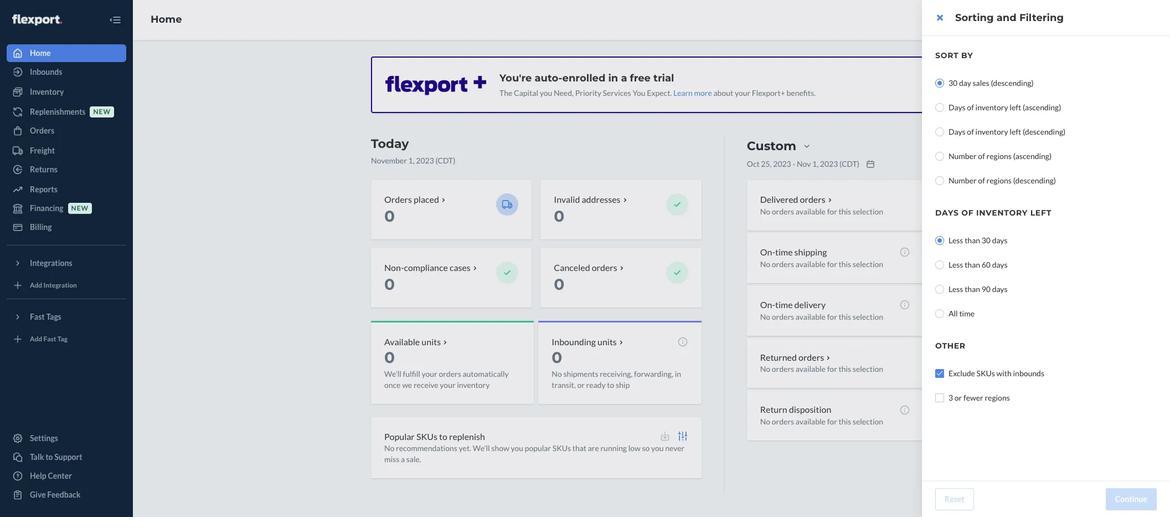 Task type: describe. For each thing, give the bounding box(es) containing it.
skus
[[977, 369, 996, 378]]

number of regions (ascending)
[[949, 151, 1052, 161]]

of for days of inventory left (ascending)
[[968, 103, 975, 112]]

number of regions (descending)
[[949, 176, 1057, 185]]

0 vertical spatial (ascending)
[[1023, 103, 1062, 112]]

exclude skus with inbounds
[[949, 369, 1045, 378]]

regions for (descending)
[[987, 176, 1012, 185]]

sorting
[[956, 12, 995, 24]]

1 vertical spatial (ascending)
[[1014, 151, 1052, 161]]

time
[[960, 309, 975, 318]]

than for 30
[[965, 236, 981, 245]]

reset button
[[936, 488, 975, 510]]

number for number of regions (ascending)
[[949, 151, 977, 161]]

reset
[[945, 494, 965, 504]]

days for less than 30 days
[[993, 236, 1008, 245]]

1 vertical spatial 30
[[982, 236, 991, 245]]

sort
[[936, 50, 959, 60]]

by
[[962, 50, 974, 60]]

regions for (ascending)
[[987, 151, 1012, 161]]

less than 90 days
[[949, 284, 1008, 294]]

fewer
[[964, 393, 984, 402]]

days of inventory left
[[936, 208, 1052, 218]]

with
[[997, 369, 1012, 378]]

less for less than 90 days
[[949, 284, 964, 294]]

inbounds
[[1014, 369, 1045, 378]]

less than 30 days
[[949, 236, 1008, 245]]

of for days of inventory left
[[962, 208, 974, 218]]

or
[[955, 393, 963, 402]]

1 vertical spatial (descending)
[[1023, 127, 1066, 136]]

close image
[[937, 13, 943, 22]]

less for less than 30 days
[[949, 236, 964, 245]]

days up less than 30 days
[[936, 208, 960, 218]]

less than 60 days
[[949, 260, 1008, 269]]

of for number of regions (descending)
[[979, 176, 986, 185]]

90
[[982, 284, 991, 294]]

60
[[982, 260, 991, 269]]

inventory for days of inventory left
[[977, 208, 1029, 218]]

all time
[[949, 309, 975, 318]]



Task type: vqa. For each thing, say whether or not it's contained in the screenshot.
connect
no



Task type: locate. For each thing, give the bounding box(es) containing it.
0 vertical spatial regions
[[987, 151, 1012, 161]]

(descending) for 30 day sales (descending)
[[992, 78, 1034, 88]]

(descending) down the days of inventory left (ascending)
[[1023, 127, 1066, 136]]

days
[[936, 208, 960, 218], [993, 236, 1008, 245], [993, 260, 1008, 269], [993, 284, 1008, 294]]

(descending) up the days of inventory left (ascending)
[[992, 78, 1034, 88]]

2 vertical spatial less
[[949, 284, 964, 294]]

continue button
[[1107, 488, 1158, 510]]

number up number of regions (descending)
[[949, 151, 977, 161]]

left up days of inventory left (descending)
[[1010, 103, 1022, 112]]

less for less than 60 days
[[949, 260, 964, 269]]

of for days of inventory left (descending)
[[968, 127, 975, 136]]

exclude
[[949, 369, 976, 378]]

sort by
[[936, 50, 974, 60]]

2 number from the top
[[949, 176, 977, 185]]

regions up number of regions (descending)
[[987, 151, 1012, 161]]

2 vertical spatial than
[[965, 284, 981, 294]]

days right 60 in the right bottom of the page
[[993, 260, 1008, 269]]

all
[[949, 309, 959, 318]]

2 than from the top
[[965, 260, 981, 269]]

30 up 60 in the right bottom of the page
[[982, 236, 991, 245]]

3 than from the top
[[965, 284, 981, 294]]

days
[[949, 103, 966, 112], [949, 127, 966, 136]]

1 vertical spatial less
[[949, 260, 964, 269]]

days right 90
[[993, 284, 1008, 294]]

of for number of regions (ascending)
[[979, 151, 986, 161]]

3
[[949, 393, 954, 402]]

(ascending)
[[1023, 103, 1062, 112], [1014, 151, 1052, 161]]

and
[[997, 12, 1017, 24]]

days for less than 90 days
[[993, 284, 1008, 294]]

continue
[[1116, 494, 1148, 504]]

1 number from the top
[[949, 151, 977, 161]]

1 vertical spatial days
[[949, 127, 966, 136]]

1 vertical spatial number
[[949, 176, 977, 185]]

days of inventory left (ascending)
[[949, 103, 1062, 112]]

0 vertical spatial days
[[949, 103, 966, 112]]

than up less than 60 days
[[965, 236, 981, 245]]

1 less from the top
[[949, 236, 964, 245]]

3 or fewer regions
[[949, 393, 1011, 402]]

30 day sales (descending)
[[949, 78, 1034, 88]]

0 vertical spatial (descending)
[[992, 78, 1034, 88]]

(descending)
[[992, 78, 1034, 88], [1023, 127, 1066, 136], [1014, 176, 1057, 185]]

days for days of inventory left (ascending)
[[949, 103, 966, 112]]

1 vertical spatial inventory
[[976, 127, 1009, 136]]

days for less than 60 days
[[993, 260, 1008, 269]]

of down 'number of regions (ascending)'
[[979, 176, 986, 185]]

less up all
[[949, 284, 964, 294]]

2 vertical spatial inventory
[[977, 208, 1029, 218]]

0 vertical spatial 30
[[949, 78, 958, 88]]

inventory for days of inventory left (descending)
[[976, 127, 1009, 136]]

sales
[[973, 78, 990, 88]]

less left 60 in the right bottom of the page
[[949, 260, 964, 269]]

of up less than 30 days
[[962, 208, 974, 218]]

regions down 'number of regions (ascending)'
[[987, 176, 1012, 185]]

0 vertical spatial inventory
[[976, 103, 1009, 112]]

than left 90
[[965, 284, 981, 294]]

less
[[949, 236, 964, 245], [949, 260, 964, 269], [949, 284, 964, 294]]

(descending) down 'number of regions (ascending)'
[[1014, 176, 1057, 185]]

1 vertical spatial regions
[[987, 176, 1012, 185]]

days for days of inventory left (descending)
[[949, 127, 966, 136]]

0 vertical spatial left
[[1010, 103, 1022, 112]]

regions
[[987, 151, 1012, 161], [987, 176, 1012, 185], [986, 393, 1011, 402]]

2 vertical spatial (descending)
[[1014, 176, 1057, 185]]

(descending) for number of regions (descending)
[[1014, 176, 1057, 185]]

1 days from the top
[[949, 103, 966, 112]]

less up less than 60 days
[[949, 236, 964, 245]]

inventory down number of regions (descending)
[[977, 208, 1029, 218]]

0 vertical spatial less
[[949, 236, 964, 245]]

than
[[965, 236, 981, 245], [965, 260, 981, 269], [965, 284, 981, 294]]

inventory
[[976, 103, 1009, 112], [976, 127, 1009, 136], [977, 208, 1029, 218]]

number up the days of inventory left
[[949, 176, 977, 185]]

than left 60 in the right bottom of the page
[[965, 260, 981, 269]]

left for days of inventory left (descending)
[[1010, 127, 1022, 136]]

1 vertical spatial left
[[1010, 127, 1022, 136]]

regions right fewer
[[986, 393, 1011, 402]]

than for 90
[[965, 284, 981, 294]]

30
[[949, 78, 958, 88], [982, 236, 991, 245]]

of up number of regions (descending)
[[979, 151, 986, 161]]

0 vertical spatial number
[[949, 151, 977, 161]]

2 vertical spatial regions
[[986, 393, 1011, 402]]

None checkbox
[[936, 369, 945, 378], [936, 393, 945, 402], [936, 369, 945, 378], [936, 393, 945, 402]]

filtering
[[1020, 12, 1065, 24]]

other
[[936, 341, 966, 351]]

days down the days of inventory left
[[993, 236, 1008, 245]]

2 less from the top
[[949, 260, 964, 269]]

of
[[968, 103, 975, 112], [968, 127, 975, 136], [979, 151, 986, 161], [979, 176, 986, 185], [962, 208, 974, 218]]

days of inventory left (descending)
[[949, 127, 1066, 136]]

2 days from the top
[[949, 127, 966, 136]]

number for number of regions (descending)
[[949, 176, 977, 185]]

of up 'number of regions (ascending)'
[[968, 127, 975, 136]]

None radio
[[936, 79, 945, 88], [936, 103, 945, 112], [936, 127, 945, 136], [936, 152, 945, 161], [936, 176, 945, 185], [936, 236, 945, 245], [936, 260, 945, 269], [936, 285, 945, 294], [936, 309, 945, 318], [936, 79, 945, 88], [936, 103, 945, 112], [936, 127, 945, 136], [936, 152, 945, 161], [936, 176, 945, 185], [936, 236, 945, 245], [936, 260, 945, 269], [936, 285, 945, 294], [936, 309, 945, 318]]

left down the days of inventory left (ascending)
[[1010, 127, 1022, 136]]

(ascending) up days of inventory left (descending)
[[1023, 103, 1062, 112]]

1 horizontal spatial 30
[[982, 236, 991, 245]]

left for days of inventory left
[[1031, 208, 1052, 218]]

(ascending) down days of inventory left (descending)
[[1014, 151, 1052, 161]]

of down day
[[968, 103, 975, 112]]

than for 60
[[965, 260, 981, 269]]

left
[[1010, 103, 1022, 112], [1010, 127, 1022, 136], [1031, 208, 1052, 218]]

inventory down 30 day sales (descending)
[[976, 103, 1009, 112]]

day
[[960, 78, 972, 88]]

2 vertical spatial left
[[1031, 208, 1052, 218]]

left down number of regions (descending)
[[1031, 208, 1052, 218]]

number
[[949, 151, 977, 161], [949, 176, 977, 185]]

3 less from the top
[[949, 284, 964, 294]]

inventory up 'number of regions (ascending)'
[[976, 127, 1009, 136]]

sorting and filtering
[[956, 12, 1065, 24]]

inventory for days of inventory left (ascending)
[[976, 103, 1009, 112]]

30 left day
[[949, 78, 958, 88]]

1 vertical spatial than
[[965, 260, 981, 269]]

left for days of inventory left (ascending)
[[1010, 103, 1022, 112]]

1 than from the top
[[965, 236, 981, 245]]

0 vertical spatial than
[[965, 236, 981, 245]]

0 horizontal spatial 30
[[949, 78, 958, 88]]



